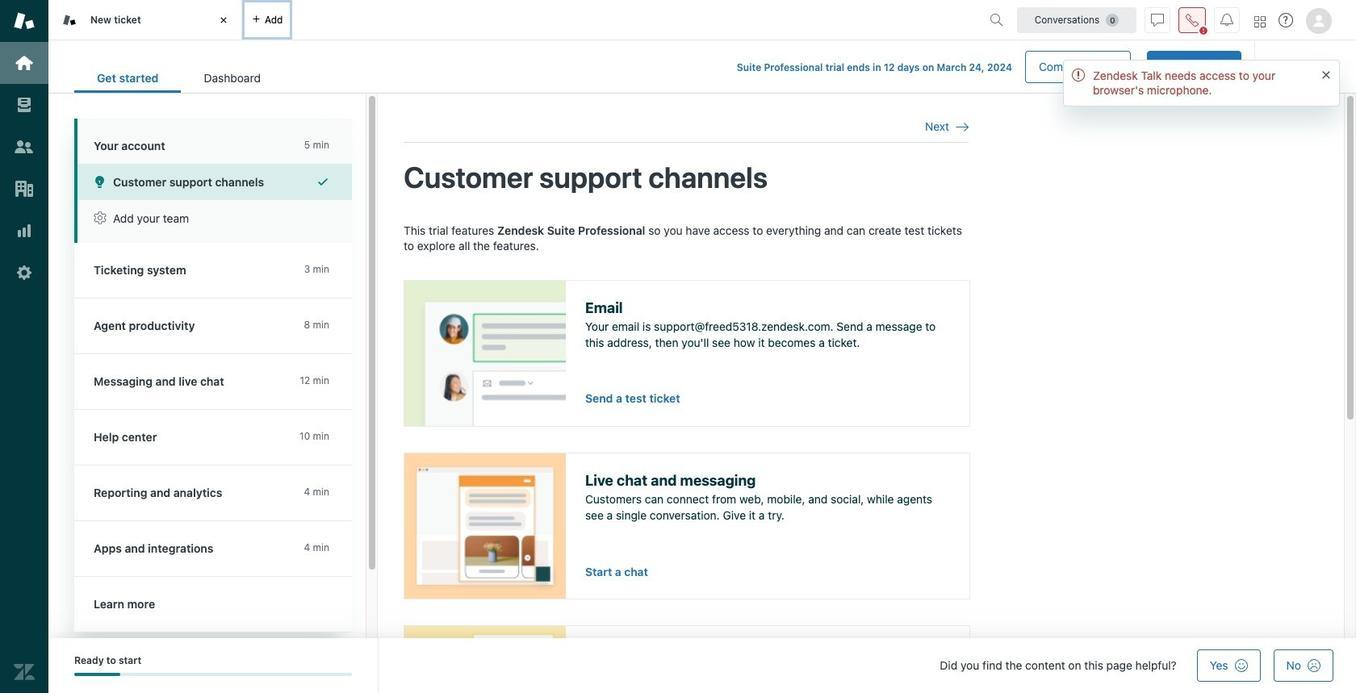 Task type: locate. For each thing, give the bounding box(es) containing it.
tab list
[[74, 63, 283, 93]]

example of conversation inside of messaging and the customer is asking the agent about changing the size of the retail order. image
[[405, 454, 566, 599]]

main element
[[0, 0, 48, 694]]

organizations image
[[14, 178, 35, 199]]

example of email conversation inside of the ticketing system and the customer is asking the agent about reimbursement policy. image
[[405, 281, 566, 426]]

notifications image
[[1221, 13, 1234, 26]]

content-title region
[[404, 159, 969, 197]]

zendesk image
[[14, 662, 35, 683]]

admin image
[[14, 262, 35, 283]]

customers image
[[14, 136, 35, 157]]

region
[[404, 223, 971, 694]]

get help image
[[1279, 13, 1294, 27]]

footer
[[48, 639, 1357, 694]]

zendesk products image
[[1255, 16, 1266, 27]]

heading
[[74, 119, 352, 164]]

views image
[[14, 94, 35, 115]]

reporting image
[[14, 220, 35, 241]]

tab
[[48, 0, 242, 40], [181, 63, 283, 93]]

button displays agent's chat status as invisible. image
[[1151, 13, 1164, 26]]



Task type: describe. For each thing, give the bounding box(es) containing it.
get started image
[[14, 52, 35, 73]]

0 vertical spatial tab
[[48, 0, 242, 40]]

zendesk support image
[[14, 10, 35, 31]]

March 24, 2024 text field
[[937, 61, 1013, 73]]

example of how the agent accepts an incoming phone call as well as how to log the details of the call. image
[[405, 626, 566, 694]]

tabs tab list
[[48, 0, 983, 40]]

close image
[[216, 12, 232, 28]]

1 vertical spatial tab
[[181, 63, 283, 93]]

progress-bar progress bar
[[74, 674, 352, 677]]

progress bar image
[[74, 674, 121, 677]]



Task type: vqa. For each thing, say whether or not it's contained in the screenshot.
tab list
yes



